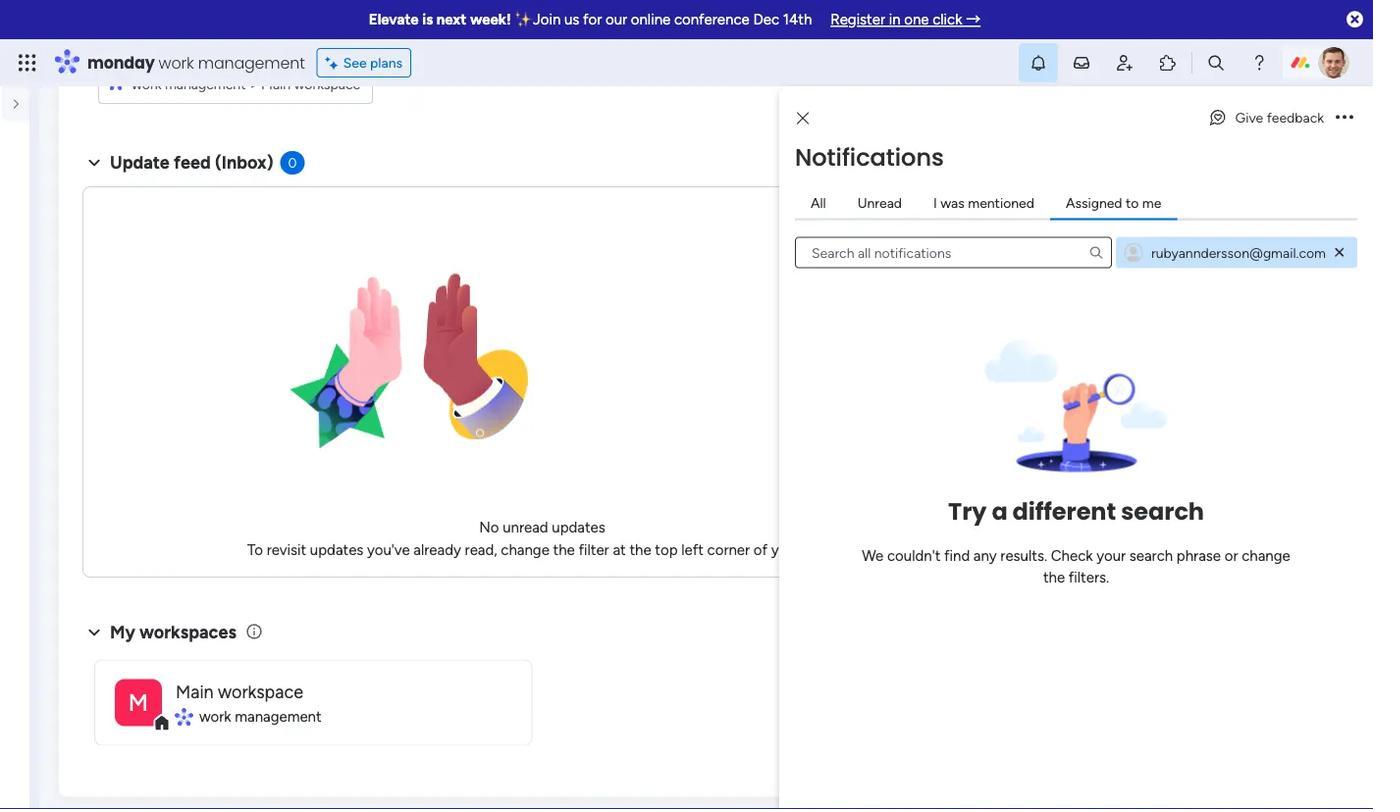Task type: locate. For each thing, give the bounding box(es) containing it.
your right of
[[771, 542, 800, 559]]

main right the >
[[261, 76, 291, 93]]

0 vertical spatial lottie animation image
[[247, 204, 561, 518]]

or
[[1225, 547, 1238, 565]]

was
[[941, 195, 965, 212]]

2 vertical spatial learn
[[1127, 565, 1161, 582]]

assigned to me
[[1066, 195, 1161, 212]]

your left help
[[1096, 547, 1126, 565]]

work down monday
[[132, 76, 161, 93]]

0 vertical spatial get
[[1106, 392, 1130, 411]]

search up and
[[1129, 547, 1173, 565]]

search down how
[[1121, 495, 1204, 528]]

the inside the we couldn't find any results. check your search phrase or change the filters.
[[1043, 569, 1065, 587]]

learn down help
[[1127, 565, 1161, 582]]

get down phrase
[[1190, 565, 1211, 582]]

dialog
[[779, 86, 1373, 810]]

started
[[1179, 449, 1224, 465]]

monday
[[87, 52, 155, 74]]

1 vertical spatial updates
[[310, 542, 363, 559]]

1 vertical spatial get
[[1190, 565, 1211, 582]]

work for work management > main workspace
[[132, 76, 161, 93]]

main
[[261, 76, 291, 93], [176, 682, 214, 703]]

1 horizontal spatial get
[[1190, 565, 1211, 582]]

all
[[811, 195, 826, 212]]

change
[[501, 542, 549, 559], [1242, 547, 1290, 565]]

None search field
[[795, 237, 1112, 268]]

work management
[[199, 709, 322, 727]]

work right monday
[[159, 52, 194, 74]]

get inside help center element
[[1190, 565, 1211, 582]]

couldn't
[[887, 547, 941, 565]]

option
[[0, 274, 29, 278]]

learn down getting
[[1127, 471, 1161, 488]]

made
[[1107, 285, 1146, 304]]

get for inspired
[[1106, 392, 1130, 411]]

0 horizontal spatial lottie animation image
[[0, 701, 29, 810]]

1 horizontal spatial lottie animation image
[[247, 204, 561, 518]]

1 vertical spatial learn
[[1127, 471, 1161, 488]]

management up the >
[[198, 52, 305, 74]]

read,
[[465, 542, 497, 559]]

1 horizontal spatial updates
[[552, 520, 605, 537]]

support
[[1214, 565, 1262, 582]]

workflow
[[1141, 262, 1206, 280]]

assigned
[[1066, 195, 1122, 212]]

0 vertical spatial main
[[261, 76, 291, 93]]

get
[[1106, 392, 1130, 411], [1190, 565, 1211, 582]]

my
[[110, 622, 135, 644]]

in
[[889, 11, 901, 28], [1209, 262, 1222, 280]]

0 horizontal spatial main
[[176, 682, 214, 703]]

0 horizontal spatial lottie animation element
[[0, 701, 29, 810]]

to
[[1126, 195, 1139, 212]]

for
[[583, 11, 602, 28]]

help center
[[1127, 543, 1201, 560]]

workspace options image
[[14, 195, 33, 214]]

give feedback button
[[1200, 102, 1332, 133]]

rubyanndersson@gmail.com button
[[1116, 237, 1357, 268]]

the left filter at the left bottom
[[553, 542, 575, 559]]

getting started element
[[1049, 429, 1344, 507]]

1 vertical spatial lottie animation image
[[0, 701, 29, 810]]

>
[[249, 76, 258, 93]]

1 vertical spatial search
[[1129, 547, 1173, 565]]

mentioned
[[968, 195, 1034, 212]]

templates image image
[[1067, 108, 1326, 244]]

2 horizontal spatial the
[[1043, 569, 1065, 587]]

0 horizontal spatial change
[[501, 542, 549, 559]]

rubyanndersson@gmail.com image
[[1124, 243, 1143, 263]]

find
[[944, 547, 970, 565]]

work management > main workspace link
[[98, 0, 373, 105]]

register
[[831, 11, 885, 28]]

change up support in the bottom right of the page
[[1242, 547, 1290, 565]]

the down check at the right of page
[[1043, 569, 1065, 587]]

learn left &
[[1049, 392, 1088, 411]]

different
[[1012, 495, 1116, 528]]

is
[[422, 11, 433, 28]]

elevate is next week! ✨ join us for our online conference dec 14th
[[369, 11, 812, 28]]

select product image
[[18, 53, 37, 73]]

apps image
[[1158, 53, 1178, 73]]

templates
[[1150, 285, 1220, 304]]

your up made
[[1106, 262, 1137, 280]]

1 vertical spatial management
[[165, 76, 246, 93]]

unread
[[503, 520, 548, 537]]

learn inside help center element
[[1127, 565, 1161, 582]]

management down monday work management
[[165, 76, 246, 93]]

we couldn't find any results. check your search phrase or change the filters.
[[862, 547, 1290, 587]]

ready-
[[1061, 285, 1107, 304]]

management for work management
[[235, 709, 322, 727]]

main right m
[[176, 682, 214, 703]]

management
[[198, 52, 305, 74], [165, 76, 246, 93], [235, 709, 322, 727]]

0 horizontal spatial updates
[[310, 542, 363, 559]]

workspaces
[[139, 622, 236, 644]]

0 horizontal spatial the
[[553, 542, 575, 559]]

updates up filter at the left bottom
[[552, 520, 605, 537]]

minutes
[[1226, 262, 1282, 280]]

update feed (inbox)
[[110, 153, 273, 174]]

check
[[1051, 547, 1093, 565]]

2 vertical spatial management
[[235, 709, 322, 727]]

search
[[1121, 495, 1204, 528], [1129, 547, 1173, 565]]

workspace down the see
[[294, 76, 360, 93]]

dec
[[753, 11, 779, 28]]

Search all notifications search field
[[795, 237, 1112, 268]]

works
[[1276, 471, 1313, 488]]

workspace up work management
[[218, 682, 303, 703]]

learn and get support
[[1127, 565, 1262, 582]]

to
[[247, 542, 263, 559]]

0 vertical spatial in
[[889, 11, 901, 28]]

updates
[[552, 520, 605, 537], [310, 542, 363, 559]]

0 vertical spatial learn
[[1049, 392, 1088, 411]]

change down unread
[[501, 542, 549, 559]]

filters.
[[1069, 569, 1109, 587]]

monday work management
[[87, 52, 305, 74]]

help center element
[[1049, 523, 1344, 601]]

your inside no unread updates to revisit updates you've already read, change the filter at the top left corner of your feed.
[[771, 542, 800, 559]]

2 vertical spatial work
[[199, 709, 231, 727]]

work
[[159, 52, 194, 74], [132, 76, 161, 93], [199, 709, 231, 727]]

0 horizontal spatial get
[[1106, 392, 1130, 411]]

in down 'rubyanndersson@gmail.com'
[[1209, 262, 1222, 280]]

lottie animation image
[[247, 204, 561, 518], [0, 701, 29, 810]]

1 horizontal spatial main
[[261, 76, 291, 93]]

0 vertical spatial workspace
[[294, 76, 360, 93]]

1 vertical spatial work
[[132, 76, 161, 93]]

1 vertical spatial lottie animation element
[[0, 701, 29, 810]]

boost your workflow in minutes with ready-made templates
[[1061, 262, 1317, 304]]

the right at at the bottom left of page
[[629, 542, 651, 559]]

get right &
[[1106, 392, 1130, 411]]

(inbox)
[[215, 153, 273, 174]]

updates right revisit
[[310, 542, 363, 559]]

1 horizontal spatial lottie animation element
[[247, 204, 561, 518]]

work down main workspace
[[199, 709, 231, 727]]

1 horizontal spatial change
[[1242, 547, 1290, 565]]

help
[[1127, 543, 1156, 560]]

in left "one"
[[889, 11, 901, 28]]

any
[[973, 547, 997, 565]]

1 horizontal spatial in
[[1209, 262, 1222, 280]]

workspace
[[294, 76, 360, 93], [218, 682, 303, 703]]

lottie animation element
[[247, 204, 561, 518], [0, 701, 29, 810]]

your inside boost your workflow in minutes with ready-made templates
[[1106, 262, 1137, 280]]

learn for learn & get inspired
[[1049, 392, 1088, 411]]

1 vertical spatial in
[[1209, 262, 1222, 280]]

feedback
[[1267, 109, 1324, 126]]

work management > main workspace
[[132, 76, 360, 93]]

your
[[1106, 262, 1137, 280], [771, 542, 800, 559], [1096, 547, 1126, 565]]

with
[[1286, 262, 1317, 280]]

0 vertical spatial work
[[159, 52, 194, 74]]

management down main workspace
[[235, 709, 322, 727]]

plans
[[370, 54, 403, 71]]

list box
[[0, 271, 39, 573]]

register in one click → link
[[831, 11, 981, 28]]



Task type: describe. For each thing, give the bounding box(es) containing it.
already
[[414, 542, 461, 559]]

work for work management
[[199, 709, 231, 727]]

dialog containing notifications
[[779, 86, 1373, 810]]

center
[[1160, 543, 1201, 560]]

next
[[436, 11, 467, 28]]

top
[[655, 542, 678, 559]]

my workspaces
[[110, 622, 236, 644]]

our
[[606, 11, 627, 28]]

0 vertical spatial lottie animation element
[[247, 204, 561, 518]]

get for support
[[1190, 565, 1211, 582]]

0
[[288, 155, 297, 172]]

no unread updates to revisit updates you've already read, change the filter at the top left corner of your feed.
[[247, 520, 837, 559]]

register in one click →
[[831, 11, 981, 28]]

monday.com
[[1194, 471, 1273, 488]]

see plans
[[343, 54, 403, 71]]

see
[[343, 54, 367, 71]]

join
[[533, 11, 561, 28]]

how
[[1164, 471, 1190, 488]]

i was mentioned
[[933, 195, 1034, 212]]

of
[[754, 542, 768, 559]]

management for work management > main workspace
[[165, 76, 246, 93]]

1 vertical spatial main
[[176, 682, 214, 703]]

unread
[[857, 195, 902, 212]]

notifications
[[795, 141, 944, 174]]

0 vertical spatial search
[[1121, 495, 1204, 528]]

corner
[[707, 542, 750, 559]]

try a different search
[[948, 495, 1204, 528]]

notifications image
[[1029, 53, 1048, 73]]

search inside the we couldn't find any results. check your search phrase or change the filters.
[[1129, 547, 1173, 565]]

rubyanndersson@gmail.com
[[1151, 244, 1326, 261]]

getting
[[1127, 449, 1175, 465]]

your inside the we couldn't find any results. check your search phrase or change the filters.
[[1096, 547, 1126, 565]]

inspired
[[1134, 392, 1190, 411]]

me
[[1142, 195, 1161, 212]]

online
[[631, 11, 671, 28]]

results.
[[1000, 547, 1047, 565]]

you've
[[367, 542, 410, 559]]

conference
[[674, 11, 750, 28]]

invite members image
[[1115, 53, 1135, 73]]

inbox image
[[1072, 53, 1091, 73]]

boost
[[1061, 262, 1102, 280]]

i
[[933, 195, 937, 212]]

&
[[1092, 392, 1102, 411]]

0 horizontal spatial in
[[889, 11, 901, 28]]

14th
[[783, 11, 812, 28]]

✨
[[515, 11, 529, 28]]

see plans button
[[317, 48, 411, 78]]

no
[[479, 520, 499, 537]]

one
[[904, 11, 929, 28]]

left
[[681, 542, 704, 559]]

we
[[862, 547, 884, 565]]

close my workspaces image
[[82, 621, 106, 645]]

change inside no unread updates to revisit updates you've already read, change the filter at the top left corner of your feed.
[[501, 542, 549, 559]]

phrase
[[1177, 547, 1221, 565]]

feed
[[174, 153, 211, 174]]

lottie animation image for lottie animation element to the left
[[0, 701, 29, 810]]

click
[[933, 11, 962, 28]]

lottie animation image for topmost lottie animation element
[[247, 204, 561, 518]]

search image
[[1088, 245, 1104, 261]]

1 vertical spatial workspace
[[218, 682, 303, 703]]

elevate
[[369, 11, 419, 28]]

1 horizontal spatial the
[[629, 542, 651, 559]]

filter
[[579, 542, 609, 559]]

at
[[613, 542, 626, 559]]

help image
[[1249, 53, 1269, 73]]

try
[[948, 495, 987, 528]]

revisit
[[267, 542, 306, 559]]

m
[[128, 689, 148, 718]]

learn inside getting started learn how monday.com works
[[1127, 471, 1161, 488]]

and
[[1164, 565, 1187, 582]]

learn for learn and get support
[[1127, 565, 1161, 582]]

terry turtle image
[[1318, 47, 1349, 79]]

0 vertical spatial updates
[[552, 520, 605, 537]]

close update feed (inbox) image
[[82, 152, 106, 175]]

learn & get inspired
[[1049, 392, 1190, 411]]

change inside the we couldn't find any results. check your search phrase or change the filters.
[[1242, 547, 1290, 565]]

getting started learn how monday.com works
[[1127, 449, 1313, 488]]

feed.
[[804, 542, 837, 559]]

workspace image
[[115, 680, 162, 727]]

a
[[992, 495, 1008, 528]]

us
[[564, 11, 579, 28]]

options image
[[1336, 111, 1353, 125]]

0 vertical spatial management
[[198, 52, 305, 74]]

in inside boost your workflow in minutes with ready-made templates
[[1209, 262, 1222, 280]]

give
[[1235, 109, 1263, 126]]

→
[[966, 11, 981, 28]]

update
[[110, 153, 170, 174]]

search everything image
[[1206, 53, 1226, 73]]



Task type: vqa. For each thing, say whether or not it's contained in the screenshot.
rubyanndersson@gmail.com
yes



